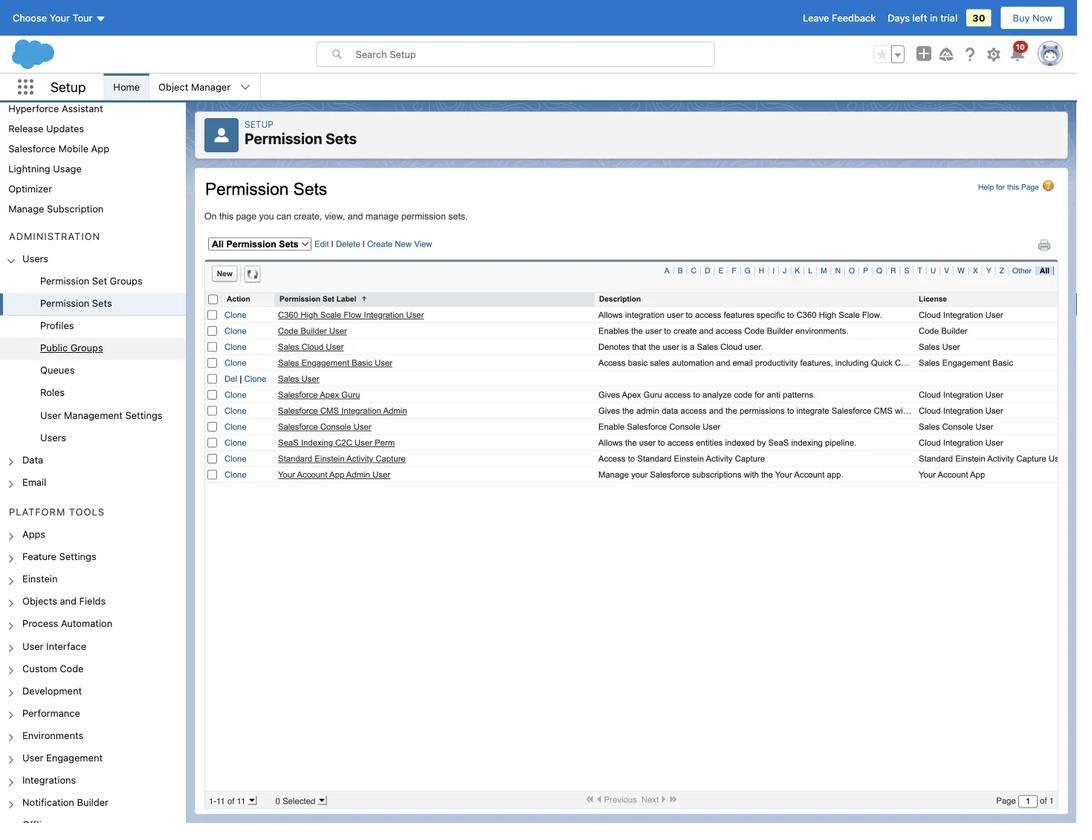 Task type: locate. For each thing, give the bounding box(es) containing it.
permission
[[245, 130, 322, 147], [40, 275, 89, 287], [40, 298, 89, 309]]

lightning
[[8, 163, 50, 174]]

permission up permission sets
[[40, 275, 89, 287]]

1 vertical spatial user
[[22, 641, 43, 652]]

settings right feature in the left bottom of the page
[[59, 551, 96, 562]]

engagement
[[46, 753, 103, 764]]

0 vertical spatial setup
[[51, 79, 86, 95]]

10 button
[[1009, 41, 1028, 63]]

0 vertical spatial groups
[[110, 275, 143, 287]]

assistant
[[62, 103, 103, 114]]

release updates link
[[8, 123, 84, 134]]

choose
[[13, 12, 47, 23]]

object manager link
[[150, 74, 239, 100]]

permission down setup link
[[245, 130, 322, 147]]

2 vertical spatial permission
[[40, 298, 89, 309]]

and
[[60, 596, 77, 607]]

user up integrations
[[22, 753, 43, 764]]

users down administration
[[22, 253, 48, 264]]

sets inside tree item
[[92, 298, 112, 309]]

setup
[[51, 79, 86, 95], [245, 119, 274, 129]]

einstein
[[22, 574, 58, 585]]

Search Setup text field
[[356, 42, 714, 66]]

public groups
[[40, 342, 103, 354]]

release
[[8, 123, 44, 134]]

now
[[1033, 12, 1053, 23]]

permission inside setup permission sets
[[245, 130, 322, 147]]

integrations
[[22, 775, 76, 786]]

users
[[22, 253, 48, 264], [40, 432, 66, 443]]

platform tools
[[9, 507, 105, 518]]

0 horizontal spatial setup
[[51, 79, 86, 95]]

groups right set
[[110, 275, 143, 287]]

email link
[[22, 477, 46, 490]]

tour
[[73, 12, 93, 23]]

1 vertical spatial groups
[[70, 342, 103, 354]]

0 horizontal spatial group
[[0, 271, 186, 450]]

0 vertical spatial permission
[[245, 130, 322, 147]]

fields
[[79, 596, 106, 607]]

days
[[888, 12, 910, 23]]

object manager
[[158, 81, 231, 93]]

0 horizontal spatial groups
[[70, 342, 103, 354]]

administration
[[9, 231, 101, 242]]

interface
[[46, 641, 86, 652]]

user down roles link
[[40, 410, 61, 421]]

0 horizontal spatial settings
[[59, 551, 96, 562]]

platform
[[9, 507, 66, 518]]

0 vertical spatial sets
[[326, 130, 357, 147]]

2 vertical spatial user
[[22, 753, 43, 764]]

management
[[64, 410, 123, 421]]

choose your tour
[[13, 12, 93, 23]]

buy now button
[[1000, 6, 1066, 30]]

1 vertical spatial setup
[[245, 119, 274, 129]]

group containing permission set groups
[[0, 271, 186, 450]]

setup tree tree
[[0, 38, 186, 824]]

permission inside tree item
[[40, 298, 89, 309]]

1 vertical spatial sets
[[92, 298, 112, 309]]

user up custom
[[22, 641, 43, 652]]

users link up data
[[40, 432, 66, 445]]

1 horizontal spatial sets
[[326, 130, 357, 147]]

0 vertical spatial users link
[[22, 253, 48, 266]]

groups right public
[[70, 342, 103, 354]]

tools
[[69, 507, 105, 518]]

users up data
[[40, 432, 66, 443]]

user management settings
[[40, 410, 163, 421]]

1 vertical spatial group
[[0, 271, 186, 450]]

settings right management on the left
[[125, 410, 163, 421]]

setup permission sets
[[245, 119, 357, 147]]

user inside group
[[40, 410, 61, 421]]

process
[[22, 618, 58, 630]]

mobile
[[58, 143, 89, 154]]

settings
[[125, 410, 163, 421], [59, 551, 96, 562]]

custom code link
[[22, 663, 84, 677]]

user engagement
[[22, 753, 103, 764]]

user for user engagement
[[22, 753, 43, 764]]

public
[[40, 342, 68, 354]]

permission up profiles
[[40, 298, 89, 309]]

0 horizontal spatial sets
[[92, 298, 112, 309]]

0 vertical spatial user
[[40, 410, 61, 421]]

lightning usage
[[8, 163, 82, 174]]

0 vertical spatial settings
[[125, 410, 163, 421]]

manage subscription link
[[8, 203, 104, 214]]

einstein link
[[22, 574, 58, 587]]

0 vertical spatial group
[[874, 45, 905, 63]]

permission for permission set groups
[[40, 275, 89, 287]]

1 vertical spatial users
[[40, 432, 66, 443]]

1 horizontal spatial settings
[[125, 410, 163, 421]]

user
[[40, 410, 61, 421], [22, 641, 43, 652], [22, 753, 43, 764]]

hyperforce assistant link
[[8, 103, 103, 114]]

setup inside setup permission sets
[[245, 119, 274, 129]]

salesforce mobile app
[[8, 143, 109, 154]]

groups inside tree item
[[70, 342, 103, 354]]

buy
[[1013, 12, 1030, 23]]

buy now
[[1013, 12, 1053, 23]]

users link down administration
[[22, 253, 48, 266]]

permission for permission sets
[[40, 298, 89, 309]]

feedback
[[832, 12, 876, 23]]

group
[[874, 45, 905, 63], [0, 271, 186, 450]]

manage subscription
[[8, 203, 104, 214]]

email
[[22, 477, 46, 488]]

permission set groups
[[40, 275, 143, 287]]

integrations link
[[22, 775, 76, 788]]

apps link
[[22, 529, 45, 542]]

1 horizontal spatial setup
[[245, 119, 274, 129]]

groups
[[110, 275, 143, 287], [70, 342, 103, 354]]

users link
[[22, 253, 48, 266], [40, 432, 66, 445]]

days left in trial
[[888, 12, 958, 23]]

development
[[22, 685, 82, 697]]

1 vertical spatial permission
[[40, 275, 89, 287]]



Task type: describe. For each thing, give the bounding box(es) containing it.
30
[[973, 12, 986, 23]]

environments
[[22, 730, 83, 741]]

your
[[50, 12, 70, 23]]

updates
[[46, 123, 84, 134]]

0 vertical spatial users
[[22, 253, 48, 264]]

1 vertical spatial settings
[[59, 551, 96, 562]]

environments link
[[22, 730, 83, 744]]

profiles link
[[40, 320, 74, 334]]

object
[[158, 81, 188, 93]]

1 horizontal spatial group
[[874, 45, 905, 63]]

sets inside setup permission sets
[[326, 130, 357, 147]]

usage
[[53, 163, 82, 174]]

set
[[92, 275, 107, 287]]

user interface
[[22, 641, 86, 652]]

salesforce
[[8, 143, 56, 154]]

data
[[22, 454, 43, 465]]

10
[[1016, 42, 1025, 51]]

user for user interface
[[22, 641, 43, 652]]

setup link
[[245, 119, 274, 129]]

permission sets tree item
[[0, 293, 186, 316]]

public groups link
[[40, 342, 103, 356]]

feature settings link
[[22, 551, 96, 565]]

queues
[[40, 365, 75, 376]]

leave feedback
[[803, 12, 876, 23]]

choose your tour button
[[12, 6, 107, 30]]

manager
[[191, 81, 231, 93]]

development link
[[22, 685, 82, 699]]

manage
[[8, 203, 44, 214]]

user management settings link
[[40, 410, 163, 423]]

users tree item
[[0, 249, 186, 450]]

roles link
[[40, 387, 65, 401]]

builder
[[77, 797, 109, 808]]

permission set groups link
[[40, 275, 143, 289]]

leave feedback link
[[803, 12, 876, 23]]

1 vertical spatial users link
[[40, 432, 66, 445]]

setup for setup permission sets
[[245, 119, 274, 129]]

objects and fields
[[22, 596, 106, 607]]

user interface link
[[22, 641, 86, 654]]

subscription
[[47, 203, 104, 214]]

apps
[[22, 529, 45, 540]]

notification builder link
[[22, 797, 109, 811]]

user engagement link
[[22, 753, 103, 766]]

permission sets
[[40, 298, 112, 309]]

1 horizontal spatial groups
[[110, 275, 143, 287]]

setup for setup
[[51, 79, 86, 95]]

hyperforce assistant
[[8, 103, 103, 114]]

hyperforce
[[8, 103, 59, 114]]

release updates
[[8, 123, 84, 134]]

code
[[60, 663, 84, 674]]

left
[[913, 12, 927, 23]]

optimizer
[[8, 183, 52, 194]]

feature
[[22, 551, 57, 562]]

objects
[[22, 596, 57, 607]]

app
[[91, 143, 109, 154]]

profiles
[[40, 320, 74, 331]]

feature settings
[[22, 551, 96, 562]]

salesforce mobile app link
[[8, 143, 109, 154]]

trial
[[941, 12, 958, 23]]

optimizer link
[[8, 183, 52, 194]]

custom
[[22, 663, 57, 674]]

performance link
[[22, 708, 80, 721]]

queues link
[[40, 365, 75, 378]]

permission sets link
[[40, 298, 112, 311]]

performance
[[22, 708, 80, 719]]

public groups tree item
[[0, 338, 186, 360]]

data link
[[22, 454, 43, 468]]

user for user management settings
[[40, 410, 61, 421]]

objects and fields link
[[22, 596, 106, 609]]

automation
[[61, 618, 112, 630]]

lightning usage link
[[8, 163, 82, 174]]

notification
[[22, 797, 74, 808]]

notification builder
[[22, 797, 109, 808]]

home link
[[104, 74, 149, 100]]

in
[[930, 12, 938, 23]]

process automation link
[[22, 618, 112, 632]]

custom code
[[22, 663, 84, 674]]

roles
[[40, 387, 65, 398]]

leave
[[803, 12, 829, 23]]

settings inside group
[[125, 410, 163, 421]]

home
[[113, 81, 140, 93]]



Task type: vqa. For each thing, say whether or not it's contained in the screenshot.
Company Settings "link"
no



